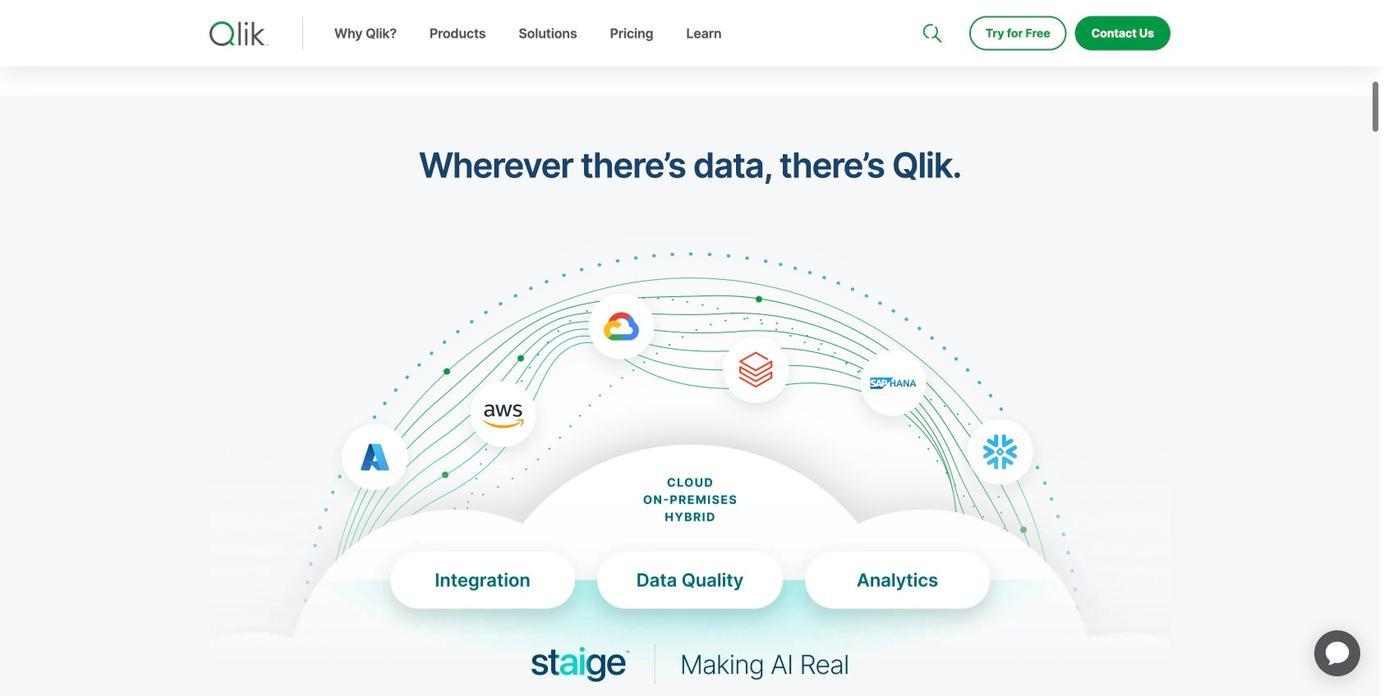 Task type: describe. For each thing, give the bounding box(es) containing it.
support image
[[924, 0, 937, 13]]

2 data integration platform  - qlik image from the top
[[209, 364, 1171, 697]]

qlik image
[[209, 21, 269, 46]]



Task type: locate. For each thing, give the bounding box(es) containing it.
data integration platform  - qlik image
[[209, 237, 1171, 697], [209, 364, 1171, 697]]

1 data integration platform  - qlik image from the top
[[209, 237, 1171, 697]]

login image
[[1118, 0, 1131, 13]]

application
[[1295, 611, 1380, 697]]



Task type: vqa. For each thing, say whether or not it's contained in the screenshot.
the Qlik Leadership Team: James Fisher - Chief Strategy Officer Image
no



